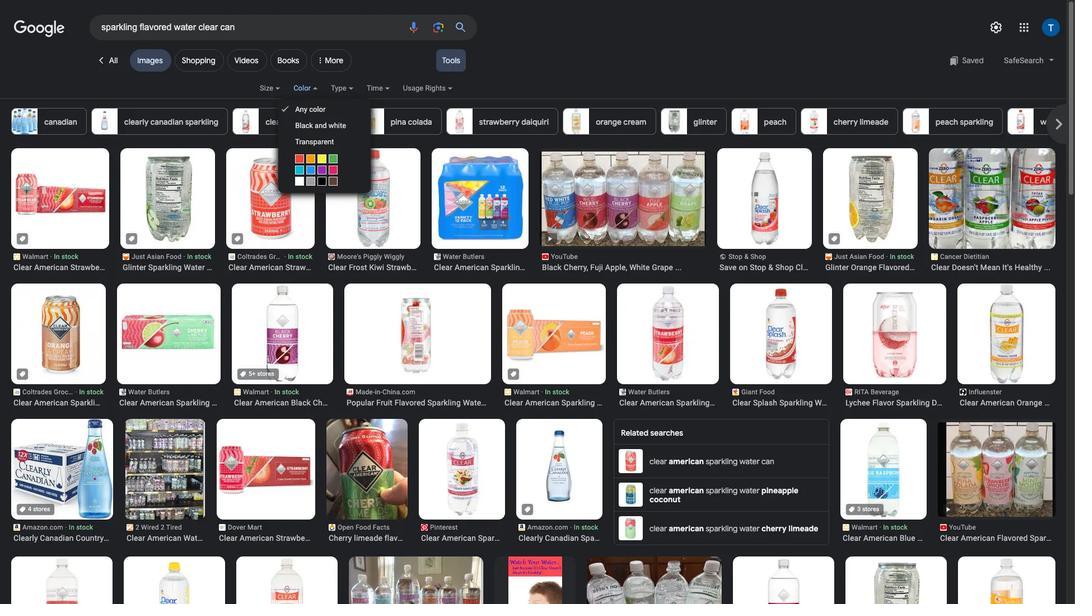 Task type: vqa. For each thing, say whether or not it's contained in the screenshot.


Task type: locate. For each thing, give the bounding box(es) containing it.
water butlers up clear american sparkling water variety pack, 17 fl oz, 12 count element
[[443, 253, 485, 261]]

click for product information tooltip containing 3 stores
[[848, 506, 882, 513]]

stop up save
[[728, 253, 743, 261]]

grocery up "clear american strawberry sparkling water, 12 fl oz, 12 count" element at the top
[[269, 253, 293, 261]]

... inside "clear american strawberry sparkling water, 12 fl oz, 12 count" element
[[362, 263, 368, 272]]

... inside save on clear splash sparkling water beverage wild cherry order online  delivery | giant element
[[873, 399, 880, 408]]

... inside clear american strawberry sparkling water, 12 fl oz, 12 count - walmart.com element
[[147, 263, 153, 272]]

wild
[[1040, 117, 1055, 127]]

stores right 4
[[33, 506, 50, 513]]

in up clear american black cherry sparkling water, 33.8 fl oz - walmart.com element
[[275, 389, 280, 396]]

water butlers up peach
[[628, 389, 670, 396]]

1 american from the top
[[669, 457, 704, 467]]

stores right 3
[[862, 506, 879, 513]]

clearly canadian sparkling
[[124, 117, 218, 127]]

cherry for water butlers
[[236, 399, 259, 408]]

· up canadian
[[570, 524, 572, 532]]

black for black cherry, fuji apple, white grape ...
[[542, 263, 562, 272]]

2 horizontal spatial limeade
[[860, 117, 889, 127]]

stock up clear american black cherry sparkling water, 33.8 fl oz - walmart.com element
[[282, 389, 299, 396]]

lychee flavor sparkling drink - 350ml ...
[[846, 399, 988, 408]]

water, inside clear american sparkling water, orange & cream, 12 oz, 12 count element
[[106, 399, 128, 408]]

american inside clear american orange cream flavored sparkling water, 33.8 fl oz reviews  2023 element
[[980, 399, 1015, 408]]

& up on
[[744, 253, 749, 261]]

in up 'clearly canadian sparkling flavored ...'
[[574, 524, 580, 532]]

walmart · in stock inside clear american sparkling water, peach ... list item
[[513, 389, 569, 396]]

1 horizontal spatial stop
[[750, 263, 766, 272]]

stock up glinter sparkling water - green apple flavor 12.3oz - just asian food element
[[195, 253, 211, 261]]

0 horizontal spatial black
[[295, 122, 313, 130]]

water inside the cherry limeade flavored sparkling water - clear american element
[[451, 534, 471, 543]]

coltrades up apple
[[237, 253, 267, 261]]

· inside "glinter orange flavored soft drink 350ml" list item
[[886, 253, 888, 261]]

just for sparkling
[[132, 253, 145, 261]]

butlers up clear american sparkling water, strawberry, 33.8 fl oz element
[[648, 389, 670, 396]]

clear inside clear american sparkling water, peach, 12 fl oz, 12 count - walmart.com "element"
[[505, 399, 523, 408]]

1 horizontal spatial amazon.com
[[527, 524, 568, 532]]

click for product information image for clear american strawberry sparkling ...
[[234, 236, 241, 242]]

stores for 3 stores
[[862, 506, 879, 513]]

0 vertical spatial splash
[[816, 263, 841, 272]]

1 vertical spatial beverage
[[838, 399, 871, 408]]

1 vertical spatial black
[[542, 263, 562, 272]]

click for product information image for glinter sparkling water - green apple ...
[[128, 236, 135, 242]]

... inside clear frost kiwi strawberry flavored sparkling water 33.8 fl oz | club soda  & tonic | moore's piggly wiggly 'element'
[[460, 263, 466, 272]]

american for clear american sparkling water, cherry limeade, 12 fl oz, 12 count element
[[140, 399, 174, 408]]

clear for clear american sparkling water can
[[650, 457, 667, 467]]

water, for coltrades grocery
[[106, 399, 128, 408]]

· inside glinter sparkling water - green apple ... list item
[[183, 253, 185, 261]]

1 vertical spatial -
[[953, 399, 955, 408]]

5+ stores
[[249, 371, 274, 378]]

2 amazon.com from the left
[[527, 524, 568, 532]]

american down clear american sparkling water at the right of page
[[669, 524, 704, 534]]

2 2 from the left
[[161, 524, 165, 532]]

water
[[740, 457, 760, 467], [740, 486, 760, 496], [740, 524, 760, 534], [451, 534, 471, 543]]

&
[[744, 253, 749, 261], [768, 263, 773, 272]]

american for "clear american strawberry sparkling water, 12 fl oz, 12 count" element at the top
[[249, 263, 283, 272]]

click for product information tooltip for clear american strawberry sparkling water, 12 fl oz, 12 count - walmart.com image
[[19, 236, 26, 242]]

grocery up clear american sparkling water, orange & cream, 12 oz, 12 count element
[[54, 389, 78, 396]]

click for product information image
[[19, 236, 26, 242], [128, 236, 135, 242], [524, 507, 531, 513]]

walmart for clear american sparkling water, peach, 12 fl oz, 12 count - walmart.com "element"
[[513, 389, 540, 396]]

0 horizontal spatial click for product information image
[[19, 236, 26, 242]]

glinter orange flavored soft drink 350ml list item
[[820, 148, 972, 273]]

shop up the 'save on stop & shop clear splash ...'
[[751, 253, 766, 261]]

2 horizontal spatial click for product information image
[[524, 507, 531, 513]]

butlers inside clear american sparkling water variety ... 'list item'
[[463, 253, 485, 261]]

in up "clear american strawberry sparkling water, 12 fl oz, 12 count" element at the top
[[288, 253, 294, 261]]

stores right 5+
[[257, 371, 274, 378]]

sparkling
[[185, 117, 218, 127], [310, 117, 344, 127], [960, 117, 993, 127], [706, 457, 738, 467], [706, 486, 738, 496], [706, 524, 738, 534], [416, 534, 449, 543]]

grocery inside clear american sparkling water, orange ... list item
[[54, 389, 78, 396]]

shop right on
[[775, 263, 794, 272]]

butlers inside clear american sparkling water, cherry ... list item
[[148, 389, 170, 396]]

click for product information tooltip for "glinter sparkling water - orange flavor 12.3oz - just asian food" image
[[831, 236, 838, 242]]

clear american sparkling water, strawberry, 33.8 fl oz element
[[619, 398, 741, 408]]

0 vertical spatial youtube
[[551, 253, 578, 261]]

1 vertical spatial american
[[669, 486, 704, 496]]

stock up clear american sparkling water, peach ...
[[553, 389, 569, 396]]

just inside glinter sparkling water - green apple ... list item
[[132, 253, 145, 261]]

walmart up clear american strawberry sparkling water, 12 fl oz, 12 count - walmart.com element
[[22, 253, 49, 261]]

0 horizontal spatial amazon.com · in stock
[[22, 524, 93, 532]]

mean
[[980, 263, 1000, 272]]

related
[[621, 428, 649, 438]]

... inside clear american sparkling water, cherry vanilla, 33.8 fl oz - walmart.com | flavored  sparkling water, sparkling water, vanilla element
[[563, 534, 570, 543]]

glinter sparkling water - orange flavor 12.3oz - just asian food element
[[825, 263, 972, 273]]

water, inside clear american sparkling water, cherry vanilla, 33.8 fl oz - walmart.com | flavored  sparkling water, sparkling water, vanilla element
[[514, 534, 536, 543]]

clear american water review element
[[127, 534, 232, 544]]

clear american water review image
[[125, 414, 205, 526], [349, 557, 483, 605]]

clear inside clear american sparkling water, strawberry, 33.8 fl oz element
[[619, 399, 638, 408]]

0 horizontal spatial click for video information image
[[546, 235, 554, 243]]

water butlers inside clear american sparkling water ... list item
[[628, 389, 670, 396]]

2 canadian from the left
[[150, 117, 183, 127]]

· in stock
[[283, 253, 312, 261]]

clear american sparkling water, orange ...
[[13, 399, 165, 408]]

walmart · in stock
[[22, 253, 78, 261], [243, 389, 299, 396], [513, 389, 569, 396], [852, 524, 908, 532]]

2 left tired on the bottom left
[[161, 524, 165, 532]]

amazon.com · in stock up amazon.com : clearly canadian country raspberry sparkling spring water  beverage, natural & carbonated, flavored seltzer water, 1 case (12 bottles  x 325ml) : everything else element
[[22, 524, 93, 532]]

click for product information image inside "glinter orange flavored soft drink 350ml" list item
[[831, 236, 838, 242]]

food inside glinter sparkling water - green apple ... list item
[[166, 253, 182, 261]]

lychee flavor sparkling drink - 350ml alu can - oem product - - rita  beverage image
[[843, 283, 946, 386]]

... inside save on stop & shop clear splash sparkling water beverage strawberry  blueberry order online delivery | stop & shop element
[[843, 263, 849, 272]]

cream
[[623, 117, 647, 127]]

· up amazon.com : clearly canadian country raspberry sparkling spring water  beverage, natural & carbonated, flavored seltzer water, 1 case (12 bottles  x 325ml) : everything else element
[[65, 524, 67, 532]]

clear american sparkling water variety pack, 17 fl oz, 12 count image
[[430, 148, 531, 249]]

peach link
[[731, 108, 796, 135]]

1 vertical spatial list
[[10, 148, 1075, 605]]

beverage inside 'lychee flavor sparkling drink - 350ml ...' list item
[[871, 389, 899, 396]]

amazon.com · in stock up canadian
[[527, 524, 598, 532]]

2 vertical spatial limeade
[[354, 534, 383, 543]]

& right on
[[768, 263, 773, 272]]

click for video information image
[[546, 235, 554, 243], [944, 506, 952, 514]]

amazon.com for click for product information tooltip containing 4 stores
[[22, 524, 63, 532]]

clear for clear american strawberry sparkling water, 12 fl oz, 12 pack cans - dover  mart element
[[219, 534, 238, 543]]

american inside clear american sparkling water, strawberry, 33.8 fl oz element
[[640, 399, 674, 408]]

water, for pinterest
[[514, 534, 536, 543]]

coltrades grocery
[[237, 253, 293, 261]]

american down clear american sparkling water can
[[669, 486, 704, 496]]

0 horizontal spatial click for video information tooltip
[[546, 235, 555, 243]]

click for product information image for clear american strawberry sparkling ...
[[19, 236, 26, 242]]

click for product information image for clear american sparkling water, peach ...
[[510, 371, 517, 378]]

amazon.com · in stock for amazon.com : clearly canadian country raspberry sparkling spring water  beverage, natural & carbonated, flavored seltzer water, 1 case (12 bottles  x 325ml) : everything else element
[[22, 524, 93, 532]]

1 horizontal spatial watch your water: just because it's clear doesn't mean it's healthy! -  cancer dietitian image
[[921, 148, 1056, 249]]

click for product information tooltip inside glinter sparkling water - green apple ... list item
[[128, 236, 135, 242]]

1 vertical spatial clear american water review image
[[349, 557, 483, 605]]

water for clear american sparkling water can
[[740, 457, 760, 467]]

searches
[[650, 428, 683, 438]]

clear inside clear american sparkling water variety pack, 17 fl oz, 12 count element
[[434, 263, 453, 272]]

orange
[[851, 263, 877, 272], [130, 399, 156, 408], [1017, 399, 1042, 408]]

peach sparkling link
[[903, 108, 1003, 135]]

sparkling inside 'list item'
[[491, 263, 524, 272]]

clear for clear american sparkling water cherry limeade
[[650, 524, 667, 534]]

click for product information image for glinter orange flavored soft drink 350ml
[[831, 236, 838, 242]]

american for clear american strawberry sparkling water, 12 fl oz, 12 count - walmart.com element
[[34, 263, 68, 272]]

drink inside glinter sparkling water - orange flavor 12.3oz - just asian food element
[[928, 263, 947, 272]]

made-
[[356, 389, 375, 396]]

clear american strawberry sparkling ... for walmart
[[13, 263, 153, 272]]

0 horizontal spatial limeade
[[354, 534, 383, 543]]

grocery for coltrades grocery
[[269, 253, 293, 261]]

influenster
[[969, 389, 1002, 396]]

asian for sparkling
[[147, 253, 164, 261]]

american inside clear american sparkling water, orange & cream, 12 oz, 12 count element
[[34, 399, 68, 408]]

0 vertical spatial click for video information image
[[546, 235, 554, 243]]

frost
[[349, 263, 367, 272]]

1 amazon.com from the left
[[22, 524, 63, 532]]

stop & shop
[[728, 253, 766, 261]]

clear american water review image inside list item
[[125, 414, 205, 526]]

clear for clear american orange cream flavored sparkling water, 33.8 fl oz reviews  2023 element on the bottom of page
[[960, 399, 978, 408]]

glinter for glinter sparkling water - green apple ...
[[123, 263, 146, 272]]

more button
[[311, 40, 355, 76]]

1 vertical spatial stop
[[750, 263, 766, 272]]

american for "clear american flavored sparkling water (walmart): piña colada, strawberry  daiquiri & mini mojito - youtube" element
[[961, 534, 995, 543]]

just asian food · in stock inside "glinter orange flavored soft drink 350ml" list item
[[834, 253, 914, 261]]

clear american sparkling water, orange & cream, 12 oz, 12 count element
[[13, 398, 165, 408]]

0 vertical spatial drink
[[928, 263, 947, 272]]

0 horizontal spatial just
[[132, 253, 145, 261]]

flavored for clear american flavored sparkling wa
[[997, 534, 1028, 543]]

water for clear american sparkling water
[[740, 486, 760, 496]]

wild cherr
[[1040, 117, 1075, 127]]

2 horizontal spatial stores
[[862, 506, 879, 513]]

water
[[443, 253, 461, 261], [184, 263, 205, 272], [527, 263, 548, 272], [128, 389, 146, 396], [628, 389, 646, 396], [463, 399, 484, 408], [712, 399, 733, 408], [815, 399, 836, 408], [184, 534, 205, 543]]

clear for "clear american flavored sparkling water (walmart): piña colada, strawberry  daiquiri & mini mojito - youtube" element
[[940, 534, 959, 543]]

...
[[147, 263, 153, 272], [257, 263, 264, 272], [362, 263, 368, 272], [460, 263, 466, 272], [576, 263, 583, 272], [675, 263, 682, 272], [843, 263, 849, 272], [1044, 263, 1051, 272], [158, 399, 165, 408], [261, 399, 268, 408], [486, 399, 493, 408], [646, 399, 652, 408], [735, 399, 741, 408], [873, 399, 880, 408], [981, 399, 988, 408], [352, 534, 359, 543], [473, 534, 479, 543], [563, 534, 570, 543], [649, 534, 656, 543]]

food right giant
[[759, 389, 775, 396]]

1 horizontal spatial amazon.com · in stock
[[527, 524, 598, 532]]

click for video information tooltip for black cherry, fuji apple, white grape ...
[[546, 235, 555, 243]]

stock inside clearly canadian sparkling flavored ... list item
[[581, 524, 598, 532]]

0 vertical spatial american
[[669, 457, 704, 467]]

sparkling for clear american sparkling water
[[706, 486, 738, 496]]

2 just asian food · in stock from the left
[[834, 253, 914, 261]]

1 horizontal spatial youtube
[[949, 524, 976, 532]]

350ml
[[949, 263, 972, 272], [957, 399, 979, 408]]

0 vertical spatial list
[[11, 108, 1075, 135]]

water butlers up clear american sparkling water, cherry limeade, 12 fl oz, 12 count element
[[128, 389, 170, 396]]

1 horizontal spatial splash
[[816, 263, 841, 272]]

350ml down 'influenster' at the right bottom
[[957, 399, 979, 408]]

save on stop & shop clear splash ...
[[720, 263, 849, 272]]

1 vertical spatial splash
[[753, 399, 777, 408]]

save on stop & shop clear splash sparkling water beverage strawberry  blueberry order online delivery | stop & shop element
[[720, 263, 849, 273]]

clear inside clear american strawberry sparkling water, 12 fl oz, 12 count - walmart.com element
[[13, 263, 32, 272]]

butlers up clear american sparkling water variety pack, 17 fl oz, 12 count element
[[463, 253, 485, 261]]

clear american sparkling water
[[650, 486, 761, 496]]

tools
[[442, 55, 460, 66]]

popular
[[347, 399, 374, 408]]

0 horizontal spatial clear american sparkling water, cherry ... list item
[[117, 283, 268, 408]]

list containing related searches
[[10, 148, 1075, 605]]

click for video information tooltip inside clear american flavored sparkling wa list item
[[944, 506, 953, 514]]

just
[[132, 253, 145, 261], [834, 253, 848, 261]]

just asian food · in stock up glinter sparkling water - green apple flavor 12.3oz - just asian food element
[[132, 253, 211, 261]]

clear american water review
[[127, 534, 232, 543]]

clear american sparkling water, strawberry, 33.8 fl oz - walmart.com image
[[733, 557, 834, 605]]

clear american sparkling water variety pack, 17 fl oz, 12 count element
[[434, 263, 583, 273]]

1 vertical spatial grocery
[[54, 389, 78, 396]]

click for video information image inside clear american flavored sparkling wa list item
[[944, 506, 952, 514]]

youtube inside black cherry, fuji apple, white grape ... list item
[[551, 253, 578, 261]]

1 horizontal spatial 2
[[161, 524, 165, 532]]

350ml inside glinter sparkling water - orange flavor 12.3oz - just asian food element
[[949, 263, 972, 272]]

amazon.com down 4 stores
[[22, 524, 63, 532]]

stock up clear american sparkling water, orange ...
[[87, 389, 104, 396]]

cherry limeade flavored sparkling water - clear american element
[[329, 534, 479, 544]]

1 glinter from the left
[[123, 263, 146, 272]]

1 horizontal spatial coltrades
[[237, 253, 267, 261]]

1 horizontal spatial peach
[[936, 117, 958, 127]]

black left cherry,
[[542, 263, 562, 272]]

clear inside save on clear splash sparkling water beverage wild cherry order online  delivery | giant element
[[732, 399, 751, 408]]

stock up glinter sparkling water - orange flavor 12.3oz - just asian food element
[[897, 253, 914, 261]]

1 horizontal spatial clear american water review image
[[349, 557, 483, 605]]

stop right on
[[750, 263, 766, 272]]

beverage down the rita
[[838, 399, 871, 408]]

dietitian
[[964, 253, 989, 261]]

black down "any"
[[295, 122, 313, 130]]

walmart for clear american blue raspberry sparkling water, 33.8 fl oz, bottle -  walmart.com element
[[852, 524, 878, 532]]

1 just asian food · in stock from the left
[[132, 253, 211, 261]]

food right open
[[356, 524, 371, 532]]

american inside clear american sparkling water, cherry vanilla, 33.8 fl oz - walmart.com | flavored  sparkling water, sparkling water, vanilla element
[[442, 534, 476, 543]]

water, for water butlers
[[212, 399, 234, 408]]

walmart · in stock up clear american strawberry sparkling water, 12 fl oz, 12 count - walmart.com element
[[22, 253, 78, 261]]

350ml down the cancer dietitian
[[949, 263, 972, 272]]

0 horizontal spatial youtube
[[551, 253, 578, 261]]

1 canadian from the left
[[44, 117, 77, 127]]

clear inside "clear american strawberry sparkling water, 12 fl oz, 12 count" element
[[228, 263, 247, 272]]

0 horizontal spatial amazon.com
[[22, 524, 63, 532]]

1 peach from the left
[[764, 117, 787, 127]]

clear inside "clear american flavored sparkling water (walmart): piña colada, strawberry  daiquiri & mini mojito - youtube" element
[[940, 534, 959, 543]]

3
[[857, 506, 861, 513]]

1 vertical spatial click for video information tooltip
[[944, 506, 953, 514]]

just asian food · in stock for orange
[[834, 253, 914, 261]]

glinter for glinter orange flavored soft drink 350ml
[[825, 263, 849, 272]]

white
[[329, 122, 346, 130]]

water butlers inside clear american sparkling water variety ... 'list item'
[[443, 253, 485, 261]]

clear
[[13, 263, 32, 272], [228, 263, 247, 272], [328, 263, 347, 272], [434, 263, 453, 272], [796, 263, 814, 272], [931, 263, 950, 272], [13, 399, 32, 408], [119, 399, 138, 408], [505, 399, 523, 408], [619, 399, 638, 408], [732, 399, 751, 408], [960, 399, 978, 408], [127, 534, 145, 543], [219, 534, 238, 543], [421, 534, 440, 543], [940, 534, 959, 543]]

0 vertical spatial -
[[207, 263, 209, 272]]

it's
[[1002, 263, 1013, 272]]

facts
[[373, 524, 390, 532]]

american inside clear american strawberry sparkling water, 12 fl oz, 12 count - walmart.com element
[[34, 263, 68, 272]]

1 horizontal spatial cherry
[[834, 117, 858, 127]]

2 just from the left
[[834, 253, 848, 261]]

clear inside clear american orange cream flavored sparkling water, 33.8 fl oz reviews  2023 element
[[960, 399, 978, 408]]

clear american flavored sparkling water (walmart): piña colada, strawberry  daiquiri & mini mojito - youtube image
[[916, 423, 1075, 517]]

3 american from the top
[[669, 524, 704, 534]]

amazon.com up canadian
[[527, 524, 568, 532]]

1 horizontal spatial canadian
[[150, 117, 183, 127]]

grape
[[652, 263, 673, 272]]

clear splash sparkling water beverage ... list item
[[730, 283, 880, 408]]

clear inside clear american water review 'element'
[[127, 534, 145, 543]]

lychee flavor sparkling drink - 350ml alu can - oem product - - rita  beverage element
[[846, 398, 988, 408]]

clear inside clear american sparkling water, cherry limeade, 12 fl oz, 12 count element
[[119, 399, 138, 408]]

go to google home image
[[14, 19, 64, 38]]

american for clear american water review 'element'
[[147, 534, 182, 543]]

1 horizontal spatial just asian food · in stock
[[834, 253, 914, 261]]

1 horizontal spatial clear american sparkling water, cherry ...
[[421, 534, 570, 543]]

0 horizontal spatial water butlers
[[128, 389, 170, 396]]

1 vertical spatial watch your water: just because it's clear doesn't mean it's healthy! -  cancer dietitian image
[[508, 557, 562, 605]]

0 horizontal spatial glinter
[[123, 263, 146, 272]]

clear for clear american sparkling water, orange & cream, 12 oz, 12 count element
[[13, 399, 32, 408]]

clear american water review list item
[[124, 414, 232, 544]]

flavored for glinter orange flavored soft drink 350ml
[[879, 263, 909, 272]]

stock inside "glinter orange flavored soft drink 350ml" list item
[[897, 253, 914, 261]]

· up clear american black cherry sparkling water, 33.8 fl oz - walmart.com element
[[271, 389, 273, 396]]

1 vertical spatial youtube
[[949, 524, 976, 532]]

0 vertical spatial limeade
[[860, 117, 889, 127]]

0 vertical spatial click for video information tooltip
[[546, 235, 555, 243]]

stock up 'clearly canadian sparkling flavored ...'
[[581, 524, 598, 532]]

just inside "glinter orange flavored soft drink 350ml" list item
[[834, 253, 848, 261]]

click for video information image inside black cherry, fuji apple, white grape ... list item
[[546, 235, 554, 243]]

clear for watch your water: just because it's clear doesn't mean it's healthy! -  cancer dietitian element
[[931, 263, 950, 272]]

clear frost kiwi strawberry flavored sparkling water 33.8 fl oz | club soda  & tonic | moore's piggly wiggly element
[[328, 263, 466, 273]]

water butlers inside clear american sparkling water, cherry ... list item
[[128, 389, 170, 396]]

food up glinter sparkling water - orange flavor 12.3oz - just asian food element
[[869, 253, 884, 261]]

1 horizontal spatial list item
[[232, 283, 333, 408]]

any color
[[295, 105, 326, 114]]

american for clear american strawberry sparkling water, 12 fl oz, 12 pack cans - dover  mart element
[[240, 534, 274, 543]]

2 peach from the left
[[936, 117, 958, 127]]

just asian food · in stock up glinter sparkling water - orange flavor 12.3oz - just asian food element
[[834, 253, 914, 261]]

1 horizontal spatial stores
[[257, 371, 274, 378]]

0 horizontal spatial clear american water review image
[[125, 414, 205, 526]]

2 asian from the left
[[850, 253, 867, 261]]

0 vertical spatial clear american sparkling water, cherry ... list item
[[117, 283, 268, 408]]

1 horizontal spatial shop
[[775, 263, 794, 272]]

coltrades
[[237, 253, 267, 261], [22, 389, 52, 396]]

walmart down 3 stores at the bottom of the page
[[852, 524, 878, 532]]

1 horizontal spatial asian
[[850, 253, 867, 261]]

1 vertical spatial 350ml
[[957, 399, 979, 408]]

click for product information tooltip containing 4 stores
[[19, 506, 52, 513]]

walmart · in stock up clear american blue raspberry sparkling water, 33.8 fl oz, bottle -  walmart.com element
[[852, 524, 908, 532]]

· up clear american blue raspberry sparkling water, 33.8 fl oz, bottle -  walmart.com element
[[880, 524, 881, 532]]

black and white
[[295, 122, 346, 130]]

usage
[[403, 84, 423, 92]]

glinter link
[[661, 108, 727, 135]]

amazon.com inside clearly canadian sparkling flavored ... list item
[[527, 524, 568, 532]]

0 vertical spatial beverage
[[871, 389, 899, 396]]

glinter sparkling water - green apple flavor 12.3oz - just asian food element
[[123, 263, 264, 273]]

1 amazon.com · in stock from the left
[[22, 524, 93, 532]]

walmart · in stock up clear american sparkling water, peach ...
[[513, 389, 569, 396]]

images
[[137, 55, 163, 66]]

2 left wired on the left bottom
[[136, 524, 139, 532]]

color
[[293, 84, 311, 92]]

·
[[50, 253, 52, 261], [183, 253, 185, 261], [284, 253, 286, 261], [886, 253, 888, 261], [75, 389, 77, 396], [271, 389, 273, 396], [541, 389, 543, 396], [65, 524, 67, 532], [570, 524, 572, 532], [880, 524, 881, 532]]

beverage up flavor at the bottom
[[871, 389, 899, 396]]

black and white link
[[278, 118, 371, 134]]

0 vertical spatial shop
[[751, 253, 766, 261]]

· up clear american sparkling water, orange & cream, 12 oz, 12 count element
[[75, 389, 77, 396]]

1 horizontal spatial orange
[[851, 263, 877, 272]]

amazon.com · in stock inside clearly canadian sparkling flavored ... list item
[[527, 524, 598, 532]]

0 horizontal spatial cherry
[[761, 524, 787, 534]]

5+
[[249, 371, 256, 378]]

1 just from the left
[[132, 253, 145, 261]]

stock inside clear american sparkling water, peach ... list item
[[553, 389, 569, 396]]

asian up glinter sparkling water - green apple flavor 12.3oz - just asian food element
[[147, 253, 164, 261]]

click for product information tooltip for the clear american strawberry sparkling water, 12 fl oz, 12 count image
[[234, 236, 241, 242]]

save on stop & shop clear splash ... list item
[[714, 148, 849, 273]]

0 horizontal spatial 2
[[136, 524, 139, 532]]

clear american sparkling water, strawberry, 33.8 fl oz image
[[617, 283, 719, 385]]

watch your water: just because it's clear doesn't mean it's healthy! -  cancer dietitian image
[[921, 148, 1056, 249], [508, 557, 562, 605]]

variety
[[550, 263, 574, 272]]

canadian link
[[11, 108, 87, 135]]

click for product information image inside clear american sparkling water, peach ... list item
[[510, 371, 517, 378]]

in up clear american sparkling water, orange ...
[[79, 389, 85, 396]]

clear american blue raspberry sparkling water, 33.8 fl oz, bottle -  walmart.com element
[[843, 534, 924, 544]]

1 vertical spatial clear american sparkling water, cherry ...
[[421, 534, 570, 543]]

1 horizontal spatial click for video information image
[[944, 506, 952, 514]]

made-in-china.com
[[356, 389, 415, 396]]

safesearch
[[1004, 56, 1044, 65]]

0 horizontal spatial canadian
[[44, 117, 77, 127]]

2 horizontal spatial orange
[[1017, 399, 1042, 408]]

2 glinter from the left
[[825, 263, 849, 272]]

clear american sparkling water, peach, 12 fl oz, 12 count - walmart.com image
[[502, 283, 606, 386]]

1 vertical spatial coltrades
[[22, 389, 52, 396]]

2 horizontal spatial cherry
[[538, 534, 561, 543]]

cherry limeade flavored sparkling water ...
[[329, 534, 479, 543]]

clear american sparkling water, cherry ... for water butlers
[[119, 399, 268, 408]]

flavored
[[427, 263, 458, 272], [879, 263, 909, 272], [395, 399, 425, 408], [616, 534, 647, 543], [997, 534, 1028, 543]]

0 horizontal spatial orange
[[130, 399, 156, 408]]

doesn't
[[952, 263, 978, 272]]

clear inside watch your water: just because it's clear doesn't mean it's healthy! -  cancer dietitian element
[[931, 263, 950, 272]]

· up clear american strawberry sparkling water, 12 fl oz, 12 count - walmart.com element
[[50, 253, 52, 261]]

lychee
[[846, 399, 870, 408]]

all link
[[90, 49, 127, 72]]

0 horizontal spatial butlers
[[148, 389, 170, 396]]

0 vertical spatial clear american water review image
[[125, 414, 205, 526]]

1 vertical spatial click for video information image
[[944, 506, 952, 514]]

butlers up clear american sparkling water, cherry limeade, 12 fl oz, 12 count element
[[148, 389, 170, 396]]

0 vertical spatial black
[[295, 122, 313, 130]]

saved
[[962, 55, 984, 66]]

clear american strawberry sparkling ... list item
[[10, 148, 153, 273], [225, 148, 368, 273], [214, 419, 359, 544]]

click for product information image for clear american sparkling water, orange ...
[[19, 371, 26, 378]]

clear for clear frost kiwi strawberry flavored sparkling water 33.8 fl oz | club soda  & tonic | moore's piggly wiggly 'element'
[[328, 263, 347, 272]]

walmart down 5+
[[243, 389, 269, 396]]

0 horizontal spatial coltrades
[[22, 389, 52, 396]]

amazon.com
[[22, 524, 63, 532], [527, 524, 568, 532]]

click for product information tooltip for clear american black cherry sparkling water, 33.8 fl oz - walmart.com image at left
[[240, 371, 276, 378]]

water, inside clear american sparkling water, peach, 12 fl oz, 12 count - walmart.com "element"
[[597, 399, 619, 408]]

stock up clear american strawberry sparkling water, 12 fl oz, 12 count - walmart.com element
[[61, 253, 78, 261]]

walmart · in stock up clear american black cherry sparkling water, 33.8 fl oz - walmart.com element
[[243, 389, 299, 396]]

click for product information tooltip
[[19, 236, 26, 242], [128, 236, 135, 242], [234, 236, 241, 242], [831, 236, 838, 242], [240, 371, 276, 378], [19, 371, 26, 378], [510, 371, 517, 378], [19, 506, 52, 513], [848, 506, 882, 513], [524, 507, 531, 513]]

size
[[260, 84, 273, 92]]

click for product information tooltip containing 5+ stores
[[240, 371, 276, 378]]

save on stop & shop clear splash sparkling water beverage strawberry  blueberry order online delivery | stop & shop image
[[714, 148, 815, 249]]

in
[[54, 253, 60, 261], [187, 253, 193, 261], [288, 253, 294, 261], [890, 253, 896, 261], [79, 389, 85, 396], [275, 389, 280, 396], [545, 389, 551, 396], [69, 524, 74, 532], [574, 524, 580, 532], [883, 524, 889, 532]]

1 horizontal spatial clear american sparkling water, cherry ... list item
[[412, 419, 570, 544]]

click for video information tooltip
[[546, 235, 555, 243], [944, 506, 953, 514]]

stock up clear american blue raspberry sparkling water, 33.8 fl oz, bottle -  walmart.com element
[[891, 524, 908, 532]]

youtube up "clear american flavored sparkling water (walmart): piña colada, strawberry  daiquiri & mini mojito - youtube" element
[[949, 524, 976, 532]]

- inside list item
[[953, 399, 955, 408]]

youtube for american
[[949, 524, 976, 532]]

next image
[[1048, 113, 1070, 136]]

american inside "clear american flavored sparkling water (walmart): piña colada, strawberry  daiquiri & mini mojito - youtube" element
[[961, 534, 995, 543]]

0 horizontal spatial stop
[[728, 253, 743, 261]]

american inside clear american sparkling water variety pack, 17 fl oz, 12 count element
[[455, 263, 489, 272]]

clear american strawberry sparkling water, 12 fl oz, 12 count - walmart.com element
[[13, 263, 153, 273]]

1 asian from the left
[[147, 253, 164, 261]]

click for product information tooltip inside clear american sparkling water, orange ... list item
[[19, 371, 26, 378]]

strawberry daiquiri link
[[446, 108, 558, 135]]

fuji
[[590, 263, 603, 272]]

strawberry
[[479, 117, 520, 127]]

1 vertical spatial shop
[[775, 263, 794, 272]]

shop
[[751, 253, 766, 261], [775, 263, 794, 272]]

fruit
[[376, 399, 393, 408]]

walmart up clear american sparkling water, peach ...
[[513, 389, 540, 396]]

list item
[[232, 283, 333, 408], [11, 419, 113, 544], [833, 419, 934, 544]]

glinter orange flavored soft drink 350ml
[[825, 263, 972, 272]]

clear american sparkling water, cherry vanilla, 33.8 fl oz - walmart.com | flavored  sparkling water, sparkling water, vanilla element
[[421, 534, 570, 544]]

amazon.com: clearly canadian sparkling flavored water (country raspberry, 4  pack) : grocery & gourmet food element
[[519, 534, 656, 544]]

review
[[207, 534, 232, 543]]

amazon.com · in stock for amazon.com: clearly canadian sparkling flavored water (country raspberry, 4  pack) : grocery & gourmet food 'element'
[[527, 524, 598, 532]]

2 horizontal spatial butlers
[[648, 389, 670, 396]]

2 horizontal spatial water butlers
[[628, 389, 670, 396]]

0 vertical spatial clear american sparkling water, cherry ...
[[119, 399, 268, 408]]

clear american sparkling water, orange & cream, 12 oz, 12 count image
[[11, 282, 106, 386]]

save on clear splash sparkling water beverage wild cherry order online  delivery | giant image
[[730, 283, 832, 385]]

clear american sparkling water, orange ... list item
[[11, 282, 165, 408]]

sparkling
[[111, 263, 145, 272], [148, 263, 182, 272], [326, 263, 360, 272], [491, 263, 524, 272], [70, 399, 104, 408], [176, 399, 210, 408], [427, 399, 461, 408], [562, 399, 595, 408], [676, 399, 710, 408], [779, 399, 813, 408], [896, 399, 930, 408], [317, 534, 350, 543], [478, 534, 512, 543], [581, 534, 614, 543], [1030, 534, 1063, 543]]

clear american strawberry sparkling water, 12 fl oz, 12 count - walmart.com image
[[10, 148, 110, 249]]

1 horizontal spatial click for product information image
[[128, 236, 135, 242]]

just asian food · in stock inside glinter sparkling water - green apple ... list item
[[132, 253, 211, 261]]

food up glinter sparkling water - green apple flavor 12.3oz - just asian food element
[[166, 253, 182, 261]]

click for product information tooltip inside 4 stores button
[[19, 506, 52, 513]]

amazon.com : clearly canadian country raspberry sparkling spring water  beverage, natural & carbonated, flavored seltzer water, 1 case (12 bottles  x 325ml) : everything else element
[[13, 534, 111, 544]]

water, inside clear american sparkling water, cherry limeade, 12 fl oz, 12 count element
[[212, 399, 234, 408]]

1 horizontal spatial -
[[953, 399, 955, 408]]

walmart · in stock for clear american strawberry sparkling water, 12 fl oz, 12 count - walmart.com element
[[22, 253, 78, 261]]

1 horizontal spatial click for video information tooltip
[[944, 506, 953, 514]]

... inside the cherry limeade flavored sparkling water - clear american element
[[473, 534, 479, 543]]

None search field
[[0, 14, 477, 40]]

0 horizontal spatial -
[[207, 263, 209, 272]]

asian up glinter orange flavored soft drink 350ml
[[850, 253, 867, 261]]

click for product information tooltip inside clearly canadian sparkling flavored ... list item
[[524, 507, 531, 513]]

· up glinter sparkling water - orange flavor 12.3oz - just asian food element
[[886, 253, 888, 261]]

coltrades inside clear american sparkling water, orange ... list item
[[22, 389, 52, 396]]

grocery
[[269, 253, 293, 261], [54, 389, 78, 396]]

clear american flavored sparkling wa list item
[[916, 419, 1075, 544]]

amazon.com : clearly canadian country raspberry sparkling spring water  beverage, natural & carbonated, flavored seltzer water, 1 case (12 bottles  x 325ml) : everything else image
[[11, 419, 113, 520]]

american inside clear american strawberry sparkling water, 12 fl oz, 12 pack cans - dover  mart element
[[240, 534, 274, 543]]

2 amazon.com · in stock from the left
[[527, 524, 598, 532]]

clear american sparkling water, cherry ...
[[119, 399, 268, 408], [421, 534, 570, 543]]

water butlers
[[443, 253, 485, 261], [128, 389, 170, 396], [628, 389, 670, 396]]

coltrades up clear american sparkling water, orange ...
[[22, 389, 52, 396]]

2 american from the top
[[669, 486, 704, 496]]

clear inside clear american sparkling water, cherry vanilla, 33.8 fl oz - walmart.com | flavored  sparkling water, sparkling water, vanilla element
[[421, 534, 440, 543]]

· up clear american sparkling water, peach ...
[[541, 389, 543, 396]]

0 horizontal spatial grocery
[[54, 389, 78, 396]]

click for product information image
[[234, 236, 241, 242], [831, 236, 838, 242], [19, 371, 26, 378], [510, 371, 517, 378]]

clear splash sparkling water beverage ...
[[732, 399, 880, 408]]

0 horizontal spatial clear american sparkling water, cherry ...
[[119, 399, 268, 408]]

american inside clear american water review 'element'
[[147, 534, 182, 543]]

just asian food · in stock
[[132, 253, 211, 261], [834, 253, 914, 261]]

clear american sparkling water, cherry ... list item
[[117, 283, 268, 408], [412, 419, 570, 544]]

list
[[11, 108, 1075, 135], [10, 148, 1075, 605]]

orange
[[596, 117, 622, 127]]

american for clear american orange cream flavored sparkling water, 33.8 fl oz reviews  2023 element on the bottom of page
[[980, 399, 1015, 408]]

wa
[[1065, 534, 1075, 543]]

2 vertical spatial american
[[669, 524, 704, 534]]

water, for walmart
[[597, 399, 619, 408]]

1 horizontal spatial grocery
[[269, 253, 293, 261]]

· up glinter sparkling water - green apple flavor 12.3oz - just asian food element
[[183, 253, 185, 261]]

0 horizontal spatial stores
[[33, 506, 50, 513]]

0 horizontal spatial splash
[[753, 399, 777, 408]]

... inside clear american (walmart): red, white & blue pop, wild cherry, black cherry,  fuji apple, white grape - youtube element
[[675, 263, 682, 272]]

0 vertical spatial coltrades
[[237, 253, 267, 261]]

1 horizontal spatial just
[[834, 253, 848, 261]]

0 vertical spatial grocery
[[269, 253, 293, 261]]

splash inside list item
[[816, 263, 841, 272]]

american inside clear american sparkling water, peach, 12 fl oz, 12 count - walmart.com "element"
[[525, 399, 559, 408]]

click for video information tooltip for clear american flavored sparkling wa
[[944, 506, 953, 514]]

water butlers for clear american sparkling water variety ...
[[443, 253, 485, 261]]

clear american strawberry sparkling ... for dover mart
[[219, 534, 359, 543]]

size button
[[260, 82, 293, 101]]

clear inside clear american strawberry sparkling water, 12 fl oz, 12 pack cans - dover  mart element
[[219, 534, 238, 543]]

asian inside "glinter orange flavored soft drink 350ml" list item
[[850, 253, 867, 261]]

1 horizontal spatial glinter
[[825, 263, 849, 272]]

american down searches
[[669, 457, 704, 467]]

click for product information tooltip inside "3 stores" button
[[848, 506, 882, 513]]

youtube up variety
[[551, 253, 578, 261]]

american inside clear american sparkling water, cherry limeade, 12 fl oz, 12 count element
[[140, 399, 174, 408]]



Task type: describe. For each thing, give the bounding box(es) containing it.
... inside 'hot sale carbonated drinks popular fruit flavored sparkling water in clear  pet can drink - china european drink, juice drink | made-in-china.com' element
[[486, 399, 493, 408]]

save on clear splash sparkling water beverage tropical order online  delivery | giant image
[[124, 557, 225, 605]]

peach for peach sparkling
[[936, 117, 958, 127]]

stores for 5+ stores
[[257, 371, 274, 378]]

3 stores
[[857, 506, 879, 513]]

amazon.com: clearly canadian sparkling flavored water (country raspberry, 4  pack) : grocery & gourmet food image
[[509, 419, 610, 520]]

books
[[278, 55, 299, 66]]

in-
[[375, 389, 382, 396]]

0 vertical spatial watch your water: just because it's clear doesn't mean it's healthy! -  cancer dietitian image
[[921, 148, 1056, 249]]

quick settings image
[[989, 21, 1003, 34]]

any color link
[[278, 101, 371, 118]]

sparkling inside "element"
[[562, 399, 595, 408]]

clear for clear splash sparkling
[[266, 117, 284, 127]]

- inside list item
[[207, 263, 209, 272]]

clear american strawberry sparkling water, 12 fl oz, 12 pack cans - dover  mart element
[[219, 534, 359, 544]]

american for clear american sparkling water, cherry vanilla, 33.8 fl oz - walmart.com | flavored  sparkling water, sparkling water, vanilla element at the bottom
[[442, 534, 476, 543]]

butlers for clear american sparkling water variety ...
[[463, 253, 485, 261]]

any
[[295, 105, 307, 114]]

list item containing amazon.com
[[11, 419, 113, 544]]

clear american sparkling water, cherry limeade, 12 fl oz, 12 count image
[[117, 283, 221, 386]]

... inside watch your water: just because it's clear doesn't mean it's healthy! -  cancer dietitian element
[[1044, 263, 1051, 272]]

walmart for clear american black cherry sparkling water, 33.8 fl oz - walmart.com element
[[243, 389, 269, 396]]

clear american (walmart): red, white & blue pop, wild cherry, black cherry,  fuji apple, white grape - youtube image
[[539, 152, 707, 246]]

shopping
[[182, 55, 215, 66]]

sparkling inside 'element'
[[581, 534, 614, 543]]

... inside clear american sparkling water, peach, 12 fl oz, 12 count - walmart.com "element"
[[646, 399, 652, 408]]

wiggly
[[384, 253, 405, 261]]

black cherry, fuji apple, white grape ...
[[542, 263, 682, 272]]

wild cherr link
[[1007, 108, 1075, 135]]

clear american flavored sparkling water (walmart): piña colada, strawberry  daiquiri & mini mojito - youtube element
[[940, 534, 1075, 544]]

clear for clear american sparkling water, cherry limeade, 12 fl oz, 12 count element
[[119, 399, 138, 408]]

canadian
[[545, 534, 579, 543]]

clear for clear american strawberry sparkling water, 12 fl oz, 12 count - walmart.com element
[[13, 263, 32, 272]]

water inside 'element'
[[184, 534, 205, 543]]

just asian food · in stock for sparkling
[[132, 253, 211, 261]]

in inside list item
[[574, 524, 580, 532]]

glinter
[[694, 117, 717, 127]]

clear american blue raspberry sparkling water, 33.8 fl oz, bottle -  walmart.com image
[[833, 419, 934, 520]]

butlers for clear american sparkling water ...
[[648, 389, 670, 396]]

beverage inside list item
[[838, 399, 871, 408]]

canadian inside "link"
[[44, 117, 77, 127]]

water butlers for clear american sparkling water, cherry ...
[[128, 389, 170, 396]]

orange inside clear american sparkling water, orange & cream, 12 oz, 12 count element
[[130, 399, 156, 408]]

stock inside clear american sparkling water, orange ... list item
[[87, 389, 104, 396]]

strawberry inside 'element'
[[386, 263, 425, 272]]

clear american sparkling water, peach ...
[[505, 399, 652, 408]]

cancer dietitian
[[940, 253, 989, 261]]

350ml for drink
[[949, 263, 972, 272]]

watch your water: just because it's clear doesn't mean it's healthy! -  cancer dietitian element
[[931, 263, 1053, 273]]

stores for 4 stores
[[33, 506, 50, 513]]

clear american sparkling water, cherry ... for pinterest
[[421, 534, 570, 543]]

click for product information image for clearly canadian sparkling flavored ...
[[524, 507, 531, 513]]

clear splash sparkling
[[266, 117, 344, 127]]

food inside "glinter orange flavored soft drink 350ml" list item
[[869, 253, 884, 261]]

strawberry for coltrades grocery
[[285, 263, 324, 272]]

cherry limeade flavored sparkling water - clear american image
[[326, 419, 408, 541]]

click for product information tooltip for glinter sparkling water - green apple flavor 12.3oz - just asian food image
[[128, 236, 135, 242]]

cherr
[[1057, 117, 1075, 127]]

orange inside glinter sparkling water - orange flavor 12.3oz - just asian food element
[[851, 263, 877, 272]]

1 horizontal spatial cherry
[[329, 534, 352, 543]]

sparkling for clear splash sparkling
[[310, 117, 344, 127]]

click for product information tooltip for clear american blue raspberry sparkling water, 33.8 fl oz, bottle -  walmart.com image in the right bottom of the page
[[848, 506, 882, 513]]

sparkling for clear american sparkling water cherry limeade
[[706, 524, 738, 534]]

click for product information tooltip for clear american sparkling water, orange & cream, 12 oz, 12 count image
[[19, 371, 26, 378]]

sparkling for clear american sparkling water can
[[706, 457, 738, 467]]

pinterest
[[430, 524, 458, 532]]

fl
[[1070, 399, 1075, 408]]

glinter sparkling water - green apple flavor 12.3oz - just asian food image
[[118, 148, 218, 249]]

open food facts
[[338, 524, 390, 532]]

strawberry for dover mart
[[276, 534, 315, 543]]

stock inside glinter sparkling water - green apple ... list item
[[195, 253, 211, 261]]

clear american sparkling water ... list item
[[617, 283, 741, 408]]

cherry limeade link
[[801, 108, 898, 135]]

orange inside clear american orange cream flavored sparkling water, 33.8 fl oz reviews  2023 element
[[1017, 399, 1042, 408]]

0 vertical spatial stop
[[728, 253, 743, 261]]

splash
[[285, 117, 308, 127]]

2 wired 2 tired
[[136, 524, 182, 532]]

just for orange
[[834, 253, 848, 261]]

saved link
[[944, 49, 989, 72]]

1 2 from the left
[[136, 524, 139, 532]]

apple
[[234, 263, 255, 272]]

all
[[109, 55, 118, 66]]

piggly
[[363, 253, 382, 261]]

transparent
[[295, 138, 334, 146]]

pina colada link
[[358, 108, 442, 135]]

clear for save on clear splash sparkling water beverage wild cherry order online  delivery | giant element
[[732, 399, 751, 408]]

flavor
[[872, 399, 894, 408]]

clear american sparkling water, cherry vanilla, 33.8 fl oz - walmart.com | flavored  sparkling water, sparkling water, vanilla image
[[412, 419, 512, 520]]

cherry,
[[564, 263, 588, 272]]

clearly canadian sparkling link
[[91, 108, 228, 135]]

colada
[[408, 117, 432, 127]]

· inside clear american sparkling water, peach ... list item
[[541, 389, 543, 396]]

clear american strawberry sparkling water, 12 fl oz, 12 count element
[[228, 263, 368, 273]]

cherry limeade flavored sparkling water ... list item
[[326, 419, 479, 544]]

lychee flavor sparkling drink - 350ml ... list item
[[843, 283, 988, 408]]

splash inside list item
[[753, 399, 777, 408]]

popular fruit flavored sparkling water ... list item
[[344, 283, 493, 408]]

water butlers for clear american sparkling water ...
[[628, 389, 670, 396]]

1 vertical spatial clear american sparkling water, cherry ... list item
[[412, 419, 570, 544]]

peach for peach
[[764, 117, 787, 127]]

clear american strawberry sparkling water, 12 fl oz, 12 count image
[[225, 148, 316, 249]]

clear inside save on stop & shop clear splash sparkling water beverage strawberry  blueberry order online delivery | stop & shop element
[[796, 263, 814, 272]]

walmart for clear american strawberry sparkling water, 12 fl oz, 12 count - walmart.com element
[[22, 253, 49, 261]]

350ml for -
[[957, 399, 979, 408]]

moore's piggly wiggly
[[337, 253, 405, 261]]

cherry for pinterest
[[538, 534, 561, 543]]

videos
[[234, 55, 258, 66]]

clearly canadian sparkling flavored ... list item
[[509, 419, 656, 544]]

butlers for clear american sparkling water, cherry ...
[[148, 389, 170, 396]]

clear american strawberry sparkling water, 12 fl oz, 12 pack cans - dover  mart image
[[214, 419, 315, 520]]

click for video information image for clear american flavored sparkling wa
[[944, 506, 952, 514]]

dover
[[228, 524, 246, 532]]

rita beverage
[[854, 389, 899, 396]]

cream
[[1045, 399, 1068, 408]]

clear american sparkling water, peach ... list item
[[502, 283, 652, 408]]

glinter sparkling water - green apple ...
[[123, 263, 264, 272]]

clear american sparkling water variety ...
[[434, 263, 583, 272]]

clear doesn't mean it's healthy ... list item
[[921, 148, 1056, 273]]

american for clear american sparkling water, strawberry, 33.8 fl oz element
[[640, 399, 674, 408]]

click for product information tooltip for clear american sparkling water, peach, 12 fl oz, 12 count - walmart.com image
[[510, 371, 517, 378]]

usage rights button
[[403, 82, 466, 101]]

amazon.com for click for product information tooltip inside the clearly canadian sparkling flavored ... list item
[[527, 524, 568, 532]]

clear for clear american sparkling water, peach, 12 fl oz, 12 count - walmart.com "element"
[[505, 399, 523, 408]]

... inside clear american sparkling water variety pack, 17 fl oz, 12 count element
[[576, 263, 583, 272]]

grocery for coltrades grocery · in stock
[[54, 389, 78, 396]]

search by image image
[[432, 21, 445, 34]]

time
[[367, 84, 383, 92]]

... inside clear american sparkling water, strawberry, 33.8 fl oz element
[[735, 399, 741, 408]]

clear american orange cream flavored sparkling water, 33.8 fl oz reviews  2023 element
[[960, 398, 1075, 408]]

stock up "clear american strawberry sparkling water, 12 fl oz, 12 count" element at the top
[[296, 253, 312, 261]]

healthy
[[1015, 263, 1042, 272]]

clearly canadian sparkling flavored ...
[[519, 534, 656, 543]]

american for clear american sparkling water variety pack, 17 fl oz, 12 count element
[[455, 263, 489, 272]]

orange cream
[[596, 117, 647, 127]]

clear for clear american sparkling water variety pack, 17 fl oz, 12 count element
[[434, 263, 453, 272]]

flavored inside list item
[[616, 534, 647, 543]]

hot sale carbonated drinks popular fruit flavored sparkling water in clear  pet can drink - china european drink, juice drink | made-in-china.com element
[[347, 398, 493, 408]]

more filters element
[[311, 49, 352, 72]]

in up clear american sparkling water, peach ...
[[545, 389, 551, 396]]

water for clear american sparkling water cherry limeade
[[740, 524, 760, 534]]

sparkling inside list item
[[416, 534, 449, 543]]

can
[[761, 457, 774, 467]]

... inside clear american sparkling water, cherry limeade, 12 fl oz, 12 count element
[[261, 399, 268, 408]]

clear american sparkling water ...
[[619, 399, 741, 408]]

clear american sparkling water, peach, 12 fl oz, 12 count - walmart.com element
[[505, 398, 652, 408]]

american for sparkling water
[[669, 486, 704, 496]]

· up "clear american strawberry sparkling water, 12 fl oz, 12 count" element at the top
[[284, 253, 286, 261]]

popular fruit flavored sparkling water ...
[[347, 399, 493, 408]]

in up amazon.com : clearly canadian country raspberry sparkling spring water  beverage, natural & carbonated, flavored seltzer water, 1 case (12 bottles  x 325ml) : everything else element
[[69, 524, 74, 532]]

clear doesn't mean it's healthy ...
[[931, 263, 1051, 272]]

... inside lychee flavor sparkling drink - 350ml alu can - oem product - - rita  beverage element
[[981, 399, 988, 408]]

limeade for cherry limeade
[[860, 117, 889, 127]]

coltrades for coltrades grocery
[[237, 253, 267, 261]]

glinter sparkling water - green apple ... list item
[[118, 148, 264, 273]]

clear frost kiwi strawberry flavored ... list item
[[323, 148, 466, 273]]

clear splash sparkling link
[[232, 108, 353, 135]]

clear for "clear american strawberry sparkling water, 12 fl oz, 12 count" element at the top
[[228, 263, 247, 272]]

1 vertical spatial cherry
[[761, 524, 787, 534]]

0 vertical spatial &
[[744, 253, 749, 261]]

... inside clear american strawberry sparkling water, 12 fl oz, 12 pack cans - dover  mart element
[[352, 534, 359, 543]]

in up clear american blue raspberry sparkling water, 33.8 fl oz, bottle -  walmart.com element
[[883, 524, 889, 532]]

rights
[[425, 84, 446, 92]]

clear american sparkling water, cherry limeade, 12 fl oz, 12 count element
[[119, 398, 268, 408]]

strawberry for walmart
[[70, 263, 109, 272]]

drink inside list item
[[932, 399, 950, 408]]

save on clear splash sparkling water beverage wild cherry order online  delivery | giant element
[[732, 398, 880, 408]]

... inside amazon.com: clearly canadian sparkling flavored water (country raspberry, 4  pack) : grocery & gourmet food 'element'
[[649, 534, 656, 543]]

type button
[[331, 82, 367, 101]]

daiquiri
[[521, 117, 549, 127]]

shopping link
[[175, 49, 224, 72]]

flavored for popular fruit flavored sparkling water ...
[[395, 399, 425, 408]]

black for black and white
[[295, 122, 313, 130]]

... inside glinter sparkling water - green apple flavor 12.3oz - just asian food element
[[257, 263, 264, 272]]

Search text field
[[101, 18, 400, 37]]

american for clear american sparkling water, orange & cream, 12 oz, 12 count element
[[34, 399, 68, 408]]

black cherry, fuji apple, white grape ... list item
[[539, 148, 707, 273]]

clear american black cherry sparkling water, 33.8 fl oz - walmart.com element
[[234, 398, 331, 408]]

glinter sparkling water - strawberry flavor 12.3oz (350ml) - just asian food image
[[846, 557, 947, 605]]

· inside clear american sparkling water, orange ... list item
[[75, 389, 77, 396]]

open
[[338, 524, 354, 532]]

walmart · in stock for clear american blue raspberry sparkling water, 33.8 fl oz, bottle -  walmart.com element
[[852, 524, 908, 532]]

food inside cherry limeade flavored sparkling water ... list item
[[356, 524, 371, 532]]

soft
[[912, 263, 926, 272]]

walmart · in stock for clear american sparkling water, peach, 12 fl oz, 12 count - walmart.com "element"
[[513, 389, 569, 396]]

clear for clear american water review 'element'
[[127, 534, 145, 543]]

click for product information tooltip for amazon.com : clearly canadian country raspberry sparkling spring water  beverage, natural & carbonated, flavored seltzer water, 1 case (12 bottles  x 325ml) : everything else "image"
[[19, 506, 52, 513]]

sparkling for clearly canadian sparkling
[[185, 117, 218, 127]]

color
[[309, 105, 326, 114]]

in up glinter sparkling water - orange flavor 12.3oz - just asian food element
[[890, 253, 896, 261]]

wired
[[141, 524, 159, 532]]

1 vertical spatial &
[[768, 263, 773, 272]]

clear for clear american sparkling water, cherry vanilla, 33.8 fl oz - walmart.com | flavored  sparkling water, sparkling water, vanilla element at the bottom
[[421, 534, 440, 543]]

0 horizontal spatial watch your water: just because it's clear doesn't mean it's healthy! -  cancer dietitian image
[[508, 557, 562, 605]]

pina colada
[[391, 117, 432, 127]]

stock up amazon.com : clearly canadian country raspberry sparkling spring water  beverage, natural & carbonated, flavored seltzer water, 1 case (12 bottles  x 325ml) : everything else element
[[76, 524, 93, 532]]

clear american orange cream fl list item
[[956, 284, 1075, 408]]

american for sparkling water can
[[669, 457, 704, 467]]

clear frost kiwi strawberry flavored ...
[[328, 263, 466, 272]]

coltrades for coltrades grocery · in stock
[[22, 389, 52, 396]]

pina
[[391, 117, 406, 127]]

click for product information tooltip for amazon.com: clearly canadian sparkling flavored water (country raspberry, 4  pack) : grocery & gourmet food image
[[524, 507, 531, 513]]

videos link
[[227, 49, 267, 72]]

clear american black cherry sparkling water, 33.8 fl oz - walmart.com image
[[232, 283, 333, 385]]

clear frost kiwi strawberry flavored sparkling water 33.8 fl oz | club soda  & tonic | moore's piggly wiggly image
[[323, 148, 424, 249]]

type
[[331, 84, 346, 92]]

0 vertical spatial cherry
[[834, 117, 858, 127]]

giant food
[[741, 389, 775, 396]]

safesearch button
[[998, 49, 1060, 72]]

2 horizontal spatial list item
[[833, 419, 934, 544]]

tired
[[166, 524, 182, 532]]

american for clear american sparkling water, peach, 12 fl oz, 12 count - walmart.com "element"
[[525, 399, 559, 408]]

· inside clearly canadian sparkling flavored ... list item
[[570, 524, 572, 532]]

food inside clear splash sparkling water beverage ... list item
[[759, 389, 775, 396]]

in up clear american strawberry sparkling water, 12 fl oz, 12 count - walmart.com element
[[54, 253, 60, 261]]

rita
[[854, 389, 869, 396]]

... inside clear american sparkling water, orange & cream, 12 oz, 12 count element
[[158, 399, 165, 408]]

clear american (walmart): red, white & blue pop, wild cherry, black cherry,  fuji apple, white grape - youtube element
[[542, 263, 704, 273]]

clear american orange cream flavored sparkling water, 33.8 fl oz reviews  2023 image
[[956, 284, 1057, 385]]

hot sale carbonated drinks popular fruit flavored sparkling water in clear  pet can drink - china european drink, juice drink | made-in-china.com image
[[344, 283, 491, 385]]

4 stores button
[[11, 419, 113, 520]]

clear for clear american sparkling water
[[650, 486, 667, 496]]

list containing canadian
[[11, 108, 1075, 135]]

moore's
[[337, 253, 362, 261]]

glinter sparkling water - orange flavor 12.3oz - just asian food image
[[820, 148, 921, 249]]

limeade for cherry limeade flavored sparkling water ...
[[354, 534, 383, 543]]

clear for clear american sparkling water, strawberry, 33.8 fl oz element
[[619, 399, 638, 408]]

1 vertical spatial limeade
[[789, 524, 818, 534]]

china.com
[[382, 389, 415, 396]]

asian for orange
[[850, 253, 867, 261]]

clear american sparkling water variety ... list item
[[430, 148, 583, 273]]

green
[[211, 263, 232, 272]]

orange cream link
[[563, 108, 656, 135]]

kiwi
[[369, 263, 384, 272]]

youtube for cherry,
[[551, 253, 578, 261]]

in up glinter sparkling water - green apple flavor 12.3oz - just asian food element
[[187, 253, 193, 261]]

on
[[739, 263, 748, 272]]



